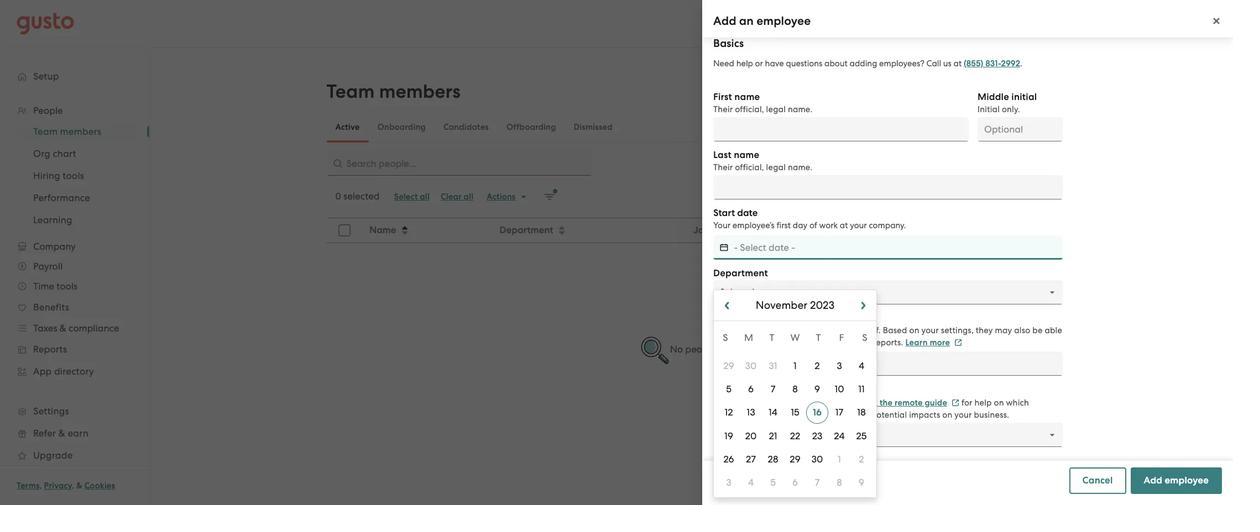 Task type: vqa. For each thing, say whether or not it's contained in the screenshot.
bottommost Bookkeeper360
no



Task type: locate. For each thing, give the bounding box(es) containing it.
0 vertical spatial 2
[[815, 361, 820, 372]]

&
[[76, 481, 82, 491]]

19 button
[[718, 425, 740, 447]]

name. up first name field
[[788, 105, 813, 114]]

0 vertical spatial add
[[713, 14, 736, 28]]

0 vertical spatial employee
[[757, 14, 811, 28]]

1 vertical spatial 6 button
[[784, 472, 806, 494]]

their down first
[[713, 105, 733, 114]]

9 button left 10
[[806, 378, 828, 400]]

24 button
[[828, 425, 851, 447]]

on down guide at the bottom of page
[[942, 410, 953, 420]]

1 all from the left
[[420, 192, 430, 202]]

2 button down information
[[806, 355, 828, 377]]

1 vertical spatial about
[[827, 338, 851, 348]]

type
[[870, 225, 890, 236]]

4 button
[[851, 355, 873, 377], [740, 472, 762, 494]]

privacy link
[[44, 481, 72, 491]]

1 vertical spatial 29
[[790, 454, 801, 465]]

2 name. from the top
[[788, 163, 813, 173]]

0 vertical spatial 4 button
[[851, 355, 873, 377]]

all inside button
[[464, 192, 473, 202]]

0 vertical spatial 30
[[745, 361, 757, 372]]

1 horizontal spatial all
[[464, 192, 473, 202]]

your left "type" at top right
[[850, 221, 867, 231]]

1 horizontal spatial 9 button
[[851, 472, 873, 494]]

to inside managers can approve hours and time off. based on your settings, they may also be able to access or edit information about their reports.
[[713, 338, 721, 348]]

official, inside first name their official, legal name.
[[735, 105, 764, 114]]

0 horizontal spatial t
[[769, 332, 775, 343]]

, left '&'
[[72, 481, 74, 491]]

name inside first name their official, legal name.
[[734, 91, 760, 103]]

(optional)
[[757, 312, 800, 323]]

november 2023
[[756, 299, 835, 312]]

on up learn
[[909, 326, 919, 336]]

4 for the rightmost 4 button
[[859, 361, 864, 372]]

0 horizontal spatial department
[[499, 225, 553, 236]]

0 horizontal spatial at
[[840, 221, 848, 231]]

active button
[[327, 114, 369, 140]]

0 horizontal spatial 7
[[771, 384, 775, 395]]

1 vertical spatial and
[[782, 410, 798, 420]]

help right need
[[736, 59, 753, 69]]

(855)
[[964, 59, 983, 69]]

official, for last name
[[735, 163, 764, 173]]

s left off.
[[862, 332, 867, 343]]

7 for the bottommost "7" button
[[815, 477, 820, 488]]

, left privacy link
[[40, 481, 42, 491]]

or left edit
[[751, 338, 759, 348]]

1 legal from the top
[[766, 105, 786, 114]]

learn more link
[[906, 338, 962, 348]]

5 up 12
[[726, 384, 732, 395]]

3 up the 10 button
[[837, 361, 842, 372]]

26
[[724, 454, 734, 465]]

t down (optional)
[[769, 332, 775, 343]]

1 horizontal spatial 1
[[838, 454, 841, 465]]

0 vertical spatial 29 button
[[718, 355, 740, 377]]

check the remote guide
[[855, 398, 947, 408]]

team members tab list
[[327, 112, 1056, 143]]

Last name field
[[713, 175, 1063, 200]]

your
[[713, 221, 731, 231]]

7 button up "14"
[[762, 378, 784, 400]]

First name field
[[713, 117, 969, 142]]

0 horizontal spatial add
[[713, 14, 736, 28]]

1 vertical spatial 9 button
[[851, 472, 873, 494]]

add a team member drawer dialog
[[702, 0, 1233, 505]]

1 horizontal spatial and
[[831, 326, 846, 336]]

department
[[499, 225, 553, 236], [713, 268, 768, 279]]

have
[[765, 59, 784, 69]]

1 vertical spatial department
[[713, 268, 768, 279]]

0 vertical spatial to
[[713, 338, 721, 348]]

1 horizontal spatial 6
[[792, 477, 798, 488]]

t right w
[[816, 332, 821, 343]]

0 horizontal spatial s
[[723, 332, 728, 343]]

learn more
[[906, 338, 950, 348]]

1 button right '31'
[[784, 355, 806, 377]]

Manager field
[[713, 352, 1063, 376]]

5 button down the email
[[762, 472, 784, 494]]

about left adding
[[825, 59, 848, 69]]

0 horizontal spatial work
[[796, 398, 815, 408]]

2 button down the 25 'button'
[[851, 448, 873, 471]]

6 button down 28 button
[[784, 472, 806, 494]]

for
[[962, 398, 973, 408]]

 button
[[714, 290, 740, 321]]

8 button up 15
[[784, 378, 806, 400]]

their inside first name their official, legal name.
[[713, 105, 733, 114]]

6 button up 13
[[740, 378, 762, 400]]

check the remote guide link
[[855, 398, 959, 408]]

legal inside first name their official, legal name.
[[766, 105, 786, 114]]

official, inside last name their official, legal name.
[[735, 163, 764, 173]]

29 button up work
[[718, 355, 740, 377]]

1 vertical spatial help
[[975, 398, 992, 408]]

learn
[[906, 338, 928, 348]]

2 their from the top
[[713, 163, 733, 173]]

their for first
[[713, 105, 733, 114]]

8
[[793, 384, 798, 395], [837, 477, 842, 488]]

opens in a new tab image left for
[[952, 399, 959, 407]]

middle
[[978, 91, 1009, 103]]

Middle initial field
[[978, 117, 1063, 142]]

guide
[[925, 398, 947, 408]]

to left select
[[747, 410, 755, 420]]

3 for the topmost the 3 button
[[837, 361, 842, 372]]

30 down 23 button
[[812, 454, 823, 465]]

4 button up 11
[[851, 355, 873, 377]]

1 vertical spatial add
[[951, 88, 969, 100]]

1 horizontal spatial 30
[[812, 454, 823, 465]]

3 button up the 10 button
[[828, 355, 851, 377]]

1 name. from the top
[[788, 105, 813, 114]]

1 vertical spatial their
[[713, 163, 733, 173]]

0 vertical spatial 3 button
[[828, 355, 851, 377]]

s
[[723, 332, 728, 343], [862, 332, 867, 343]]

1 horizontal spatial 6 button
[[784, 472, 806, 494]]

1 vertical spatial opens in a new tab image
[[952, 399, 959, 407]]

1 horizontal spatial 8
[[837, 477, 842, 488]]

at right of
[[840, 221, 848, 231]]

work
[[819, 221, 838, 231], [796, 398, 815, 408]]

opens in a new tab image for check the remote guide
[[952, 399, 959, 407]]

learn
[[800, 410, 820, 420]]

30 button left '31'
[[740, 355, 762, 377]]

date
[[737, 207, 758, 219]]

8 up will at the bottom of the page
[[793, 384, 798, 395]]

1 vertical spatial 7
[[815, 477, 820, 488]]

all for select all
[[420, 192, 430, 202]]

20
[[745, 431, 757, 442]]

work up learn
[[796, 398, 815, 408]]

0 vertical spatial their
[[713, 105, 733, 114]]

name. for last name
[[788, 163, 813, 173]]

1
[[794, 361, 797, 372], [838, 454, 841, 465]]

Start date field
[[734, 236, 1063, 260]]

1 their from the top
[[713, 105, 733, 114]]

1 vertical spatial name
[[734, 149, 759, 161]]

employees?
[[879, 59, 924, 69]]

0 vertical spatial 9
[[815, 384, 820, 395]]

name right last
[[734, 149, 759, 161]]

1 right 31 button
[[794, 361, 797, 372]]

0 horizontal spatial 5 button
[[718, 378, 740, 400]]

1 vertical spatial 5
[[770, 477, 776, 488]]

only.
[[1002, 105, 1020, 114]]

0 horizontal spatial 9
[[815, 384, 820, 395]]

0 horizontal spatial on
[[909, 326, 919, 336]]

1 vertical spatial official,
[[735, 163, 764, 173]]

opens in a new tab image down settings, in the right bottom of the page
[[954, 339, 962, 347]]

2 horizontal spatial on
[[994, 398, 1004, 408]]

0 vertical spatial 5
[[726, 384, 732, 395]]

time
[[848, 326, 866, 336]]

s up found
[[723, 332, 728, 343]]

and left the 'time'
[[831, 326, 846, 336]]

7 button down 23 button
[[806, 472, 828, 494]]

members
[[379, 80, 460, 103]]

all inside button
[[420, 192, 430, 202]]

8 down 24
[[837, 477, 842, 488]]

2 down information
[[815, 361, 820, 372]]

1 vertical spatial 30
[[812, 454, 823, 465]]

add for add employee
[[1144, 475, 1163, 487]]

and inside for help on which location to select and learn about other potential impacts on your business.
[[782, 410, 798, 420]]

1 vertical spatial 1 button
[[828, 448, 851, 471]]

all right 'clear' at top
[[464, 192, 473, 202]]

2
[[815, 361, 820, 372], [859, 454, 864, 465]]

0 vertical spatial 4
[[859, 361, 864, 372]]

1 horizontal spatial at
[[954, 59, 962, 69]]

on inside managers can approve hours and time off. based on your settings, they may also be able to access or edit information about their reports.
[[909, 326, 919, 336]]

employment type
[[813, 225, 890, 236]]

0 vertical spatial work
[[819, 221, 838, 231]]

9 button down the 25 'button'
[[851, 472, 873, 494]]

4 for the left 4 button
[[748, 477, 754, 488]]

0 horizontal spatial 3 button
[[718, 472, 740, 494]]

start date your employee's first day of work at your company.
[[713, 207, 906, 231]]

6 down 22
[[792, 477, 798, 488]]

0 horizontal spatial 30 button
[[740, 355, 762, 377]]

31 button
[[762, 355, 784, 377]]

legal inside last name their official, legal name.
[[766, 163, 786, 173]]

at right us
[[954, 59, 962, 69]]

2023
[[810, 299, 835, 312]]

5 for top 5 button
[[726, 384, 732, 395]]

name. for first name
[[788, 105, 813, 114]]

all
[[420, 192, 430, 202], [464, 192, 473, 202]]

27 button
[[740, 448, 762, 471]]

opens in a new tab image
[[954, 339, 962, 347], [952, 399, 959, 407]]

29 down found
[[724, 361, 734, 372]]

all for clear all
[[464, 192, 473, 202]]

new notifications image
[[544, 191, 555, 202], [544, 191, 555, 202]]

add employee button
[[1131, 468, 1222, 494]]

0 horizontal spatial 6 button
[[740, 378, 762, 400]]

their down last
[[713, 163, 733, 173]]

7 down 23
[[815, 477, 820, 488]]

1 vertical spatial legal
[[766, 163, 786, 173]]

work address
[[713, 384, 775, 395]]

work right of
[[819, 221, 838, 231]]

0 horizontal spatial ,
[[40, 481, 42, 491]]

1 vertical spatial name.
[[788, 163, 813, 173]]

19
[[724, 431, 733, 442]]

6 up 13
[[748, 384, 754, 395]]

help inside for help on which location to select and learn about other potential impacts on your business.
[[975, 398, 992, 408]]

be
[[1033, 326, 1043, 336]]

add for add an employee
[[713, 14, 736, 28]]

0 vertical spatial 7
[[771, 384, 775, 395]]

29 button
[[718, 355, 740, 377], [784, 448, 806, 471]]

30 left '31'
[[745, 361, 757, 372]]

cookies button
[[84, 479, 115, 493]]

to left access
[[713, 338, 721, 348]]

0 horizontal spatial 29 button
[[718, 355, 740, 377]]

and down will at the bottom of the page
[[782, 410, 798, 420]]

employment type button
[[807, 219, 1056, 242]]

6
[[748, 384, 754, 395], [792, 477, 798, 488]]

at inside start date your employee's first day of work at your company.
[[840, 221, 848, 231]]

1 button down 24 button
[[828, 448, 851, 471]]

your inside start date your employee's first day of work at your company.
[[850, 221, 867, 231]]

1 vertical spatial 3
[[726, 477, 731, 488]]

about down the 'time'
[[827, 338, 851, 348]]

manager
[[713, 312, 755, 324]]

edit
[[762, 338, 777, 348]]

team members
[[327, 80, 460, 103]]

1 down 24
[[838, 454, 841, 465]]

30
[[745, 361, 757, 372], [812, 454, 823, 465]]

1 horizontal spatial 3
[[837, 361, 842, 372]]

name
[[369, 225, 396, 236]]

4 up 11
[[859, 361, 864, 372]]

0 vertical spatial at
[[954, 59, 962, 69]]

0 vertical spatial name.
[[788, 105, 813, 114]]

0 horizontal spatial 2 button
[[806, 355, 828, 377]]

0 vertical spatial 29
[[724, 361, 734, 372]]

add a team member button
[[937, 81, 1056, 107]]

1 vertical spatial 4 button
[[740, 472, 762, 494]]

30 button down 23 button
[[806, 448, 828, 471]]

0 horizontal spatial 6
[[748, 384, 754, 395]]

name right first
[[734, 91, 760, 103]]

18
[[857, 407, 866, 418]]

0 horizontal spatial 1 button
[[784, 355, 806, 377]]

1 horizontal spatial 8 button
[[828, 472, 851, 494]]

1 horizontal spatial 9
[[859, 477, 864, 488]]

1 horizontal spatial to
[[747, 410, 755, 420]]

employee inside button
[[1165, 475, 1209, 487]]

if your employee will work remotely,
[[713, 398, 853, 408]]

official, for first name
[[735, 105, 764, 114]]

8 button down 24 button
[[828, 472, 851, 494]]

29 button right '28' on the right bottom of page
[[784, 448, 806, 471]]

1 horizontal spatial 29 button
[[784, 448, 806, 471]]

based
[[883, 326, 907, 336]]

their inside last name their official, legal name.
[[713, 163, 733, 173]]

help up business.
[[975, 398, 992, 408]]

0 vertical spatial help
[[736, 59, 753, 69]]

2 legal from the top
[[766, 163, 786, 173]]

5 button up 12 button
[[718, 378, 740, 400]]

active
[[335, 122, 360, 132]]

2 down the 25 'button'
[[859, 454, 864, 465]]

29 right 28 button
[[790, 454, 801, 465]]

0 horizontal spatial to
[[713, 338, 721, 348]]

3 down personal
[[726, 477, 731, 488]]

27
[[746, 454, 756, 465]]

about down remotely,
[[823, 410, 846, 420]]

7 up if your employee will work remotely,
[[771, 384, 775, 395]]

name inside last name their official, legal name.
[[734, 149, 759, 161]]

0 vertical spatial department
[[499, 225, 553, 236]]

add employee
[[1144, 475, 1209, 487]]

calendar outline image
[[720, 242, 728, 253]]

0 vertical spatial 3
[[837, 361, 842, 372]]

initial
[[1012, 91, 1037, 103]]

24
[[834, 431, 845, 442]]

name. up start date your employee's first day of work at your company.
[[788, 163, 813, 173]]

name. inside last name their official, legal name.
[[788, 163, 813, 173]]

3 button down personal
[[718, 472, 740, 494]]

1 horizontal spatial ,
[[72, 481, 74, 491]]

1 vertical spatial 8
[[837, 477, 842, 488]]

all right select
[[420, 192, 430, 202]]

21 button
[[762, 425, 784, 447]]

2 all from the left
[[464, 192, 473, 202]]

1 t from the left
[[769, 332, 775, 343]]

0
[[335, 191, 341, 202]]

your inside for help on which location to select and learn about other potential impacts on your business.
[[955, 410, 972, 420]]

add a team member
[[951, 88, 1043, 100]]

5 down the email
[[770, 477, 776, 488]]

 button
[[850, 290, 876, 321]]

,
[[40, 481, 42, 491], [72, 481, 74, 491]]

0 selected status
[[335, 191, 380, 202]]

0 horizontal spatial 8
[[793, 384, 798, 395]]

name
[[734, 91, 760, 103], [734, 149, 759, 161]]

1 horizontal spatial s
[[862, 332, 867, 343]]

6 for the topmost 6 button
[[748, 384, 754, 395]]

1 vertical spatial on
[[994, 398, 1004, 408]]

which
[[1006, 398, 1029, 408]]

on up business.
[[994, 398, 1004, 408]]

your up learn more
[[922, 326, 939, 336]]

add for add a team member
[[951, 88, 969, 100]]

2 official, from the top
[[735, 163, 764, 173]]

1 vertical spatial or
[[751, 338, 759, 348]]

9 down the 25 'button'
[[859, 477, 864, 488]]

1 official, from the top
[[735, 105, 764, 114]]

1 horizontal spatial 5
[[770, 477, 776, 488]]

0 vertical spatial 30 button
[[740, 355, 762, 377]]

1 vertical spatial work
[[796, 398, 815, 408]]

4 down the personal email
[[748, 477, 754, 488]]

name. inside first name their official, legal name.
[[788, 105, 813, 114]]

opens in a new tab image inside learn more link
[[954, 339, 962, 347]]

department inside add a team member drawer dialog
[[713, 268, 768, 279]]

your down for
[[955, 410, 972, 420]]

or left have
[[755, 59, 763, 69]]

0 vertical spatial on
[[909, 326, 919, 336]]

0 vertical spatial and
[[831, 326, 846, 336]]

month  2023-11 element
[[717, 354, 873, 494]]

0 horizontal spatial all
[[420, 192, 430, 202]]

0 vertical spatial 6
[[748, 384, 754, 395]]

team
[[327, 80, 375, 103]]

4 button down the personal email
[[740, 472, 762, 494]]

opens in a new tab image inside check the remote guide 'link'
[[952, 399, 959, 407]]

9 left 10
[[815, 384, 820, 395]]



Task type: describe. For each thing, give the bounding box(es) containing it.
14
[[769, 407, 777, 418]]

or inside managers can approve hours and time off. based on your settings, they may also be able to access or edit information about their reports.
[[751, 338, 759, 348]]

november 2023 button
[[740, 290, 850, 321]]

found
[[718, 344, 744, 355]]

1 vertical spatial 8 button
[[828, 472, 851, 494]]

selected
[[343, 191, 380, 202]]

11 button
[[851, 378, 873, 400]]

and inside managers can approve hours and time off. based on your settings, they may also be able to access or edit information about their reports.
[[831, 326, 846, 336]]

1 horizontal spatial 4 button
[[851, 355, 873, 377]]

information
[[779, 338, 825, 348]]

15 button
[[784, 401, 806, 424]]

0 horizontal spatial 2
[[815, 361, 820, 372]]

2992
[[1001, 59, 1020, 69]]

to inside for help on which location to select and learn about other potential impacts on your business.
[[747, 410, 755, 420]]

remotely,
[[817, 398, 853, 408]]

0 selected
[[335, 191, 380, 202]]

opens in a new tab image for learn more
[[954, 339, 962, 347]]

work inside start date your employee's first day of work at your company.
[[819, 221, 838, 231]]

0 vertical spatial 6 button
[[740, 378, 762, 400]]

1 vertical spatial 2 button
[[851, 448, 873, 471]]

offboarding button
[[498, 114, 565, 140]]

they
[[976, 326, 993, 336]]

0 horizontal spatial 29
[[724, 361, 734, 372]]

select all
[[394, 192, 430, 202]]

11
[[858, 384, 865, 395]]

1 s from the left
[[723, 332, 728, 343]]

0 horizontal spatial 4 button
[[740, 472, 762, 494]]

w
[[791, 332, 800, 343]]

candidates button
[[435, 114, 498, 140]]

name button
[[362, 219, 492, 242]]

access
[[724, 338, 749, 348]]

831-
[[986, 59, 1001, 69]]

0 vertical spatial 8 button
[[784, 378, 806, 400]]

us
[[943, 59, 952, 69]]

17
[[835, 407, 843, 418]]

0 vertical spatial about
[[825, 59, 848, 69]]

adding
[[850, 59, 877, 69]]

0 vertical spatial or
[[755, 59, 763, 69]]

3 for the 3 button to the bottom
[[726, 477, 731, 488]]

1 vertical spatial 7 button
[[806, 472, 828, 494]]

select
[[394, 192, 418, 202]]

0 vertical spatial 1
[[794, 361, 797, 372]]

1 vertical spatial 30 button
[[806, 448, 828, 471]]

f
[[839, 332, 844, 343]]

13
[[747, 407, 755, 418]]

legal for first name
[[766, 105, 786, 114]]

name for last name
[[734, 149, 759, 161]]

legal for last name
[[766, 163, 786, 173]]

20 button
[[740, 425, 762, 447]]

.
[[1020, 59, 1023, 69]]

of
[[810, 221, 817, 231]]

add an employee
[[713, 14, 811, 28]]

0 vertical spatial 5 button
[[718, 378, 740, 400]]

about inside for help on which location to select and learn about other potential impacts on your business.
[[823, 410, 846, 420]]

1 vertical spatial 3 button
[[718, 472, 740, 494]]

Search people... field
[[327, 152, 592, 176]]

employee for your
[[740, 398, 779, 408]]

select
[[758, 410, 780, 420]]

1 vertical spatial 1
[[838, 454, 841, 465]]

no
[[670, 344, 683, 355]]

1 vertical spatial 9
[[859, 477, 864, 488]]

onboarding
[[377, 122, 426, 132]]

about inside managers can approve hours and time off. based on your settings, they may also be able to access or edit information about their reports.
[[827, 338, 851, 348]]

5 for the right 5 button
[[770, 477, 776, 488]]

10 button
[[828, 378, 851, 400]]

home image
[[17, 12, 74, 35]]

13 button
[[740, 401, 762, 424]]

2 , from the left
[[72, 481, 74, 491]]

17 button
[[828, 401, 851, 424]]

23
[[812, 431, 822, 442]]

more
[[930, 338, 950, 348]]

name for first name
[[734, 91, 760, 103]]

privacy
[[44, 481, 72, 491]]

clear
[[441, 192, 462, 202]]

0 vertical spatial 1 button
[[784, 355, 806, 377]]

personal email
[[713, 455, 779, 467]]

1 horizontal spatial 5 button
[[762, 472, 784, 494]]

31
[[769, 361, 777, 372]]

personal
[[713, 455, 752, 467]]

1 horizontal spatial 1 button
[[828, 448, 851, 471]]

an
[[739, 14, 754, 28]]

first name their official, legal name.
[[713, 91, 813, 114]]

will
[[781, 398, 794, 408]]

people
[[685, 344, 716, 355]]

a
[[972, 88, 978, 100]]

0 horizontal spatial 9 button
[[806, 378, 828, 400]]

account menu element
[[1020, 0, 1217, 47]]

6 for rightmost 6 button
[[792, 477, 798, 488]]

Select all rows on this page checkbox
[[332, 218, 356, 243]]

0 vertical spatial 7 button
[[762, 378, 784, 400]]

help for on
[[975, 398, 992, 408]]

2 t from the left
[[816, 332, 821, 343]]

member
[[1006, 88, 1043, 100]]

16
[[813, 407, 822, 419]]

25 button
[[851, 425, 873, 447]]

7 for "7" button to the top
[[771, 384, 775, 395]]

15
[[791, 407, 799, 418]]

1 , from the left
[[40, 481, 42, 491]]

team
[[980, 88, 1003, 100]]

managers can approve hours and time off. based on your settings, they may also be able to access or edit information about their reports.
[[713, 326, 1062, 348]]

work
[[713, 384, 737, 395]]

if
[[713, 398, 719, 408]]

terms , privacy , & cookies
[[17, 481, 115, 491]]

manager (optional)
[[713, 312, 800, 324]]

terms link
[[17, 481, 40, 491]]

26 button
[[718, 448, 740, 471]]

able
[[1045, 326, 1062, 336]]

settings,
[[941, 326, 974, 336]]

clear all
[[441, 192, 473, 202]]

clear all button
[[435, 188, 479, 206]]

18 button
[[851, 401, 873, 424]]

remote
[[895, 398, 923, 408]]

their for last
[[713, 163, 733, 173]]

1 vertical spatial 29 button
[[784, 448, 806, 471]]

first
[[713, 91, 732, 103]]

no people found
[[670, 344, 744, 355]]

1 horizontal spatial 2
[[859, 454, 864, 465]]

your inside managers can approve hours and time off. based on your settings, they may also be able to access or edit information about their reports.
[[922, 326, 939, 336]]

offboarding
[[506, 122, 556, 132]]

employee for an
[[757, 14, 811, 28]]

select all button
[[389, 188, 435, 206]]

your up 'location'
[[721, 398, 738, 408]]

2 s from the left
[[862, 332, 867, 343]]

managers
[[713, 326, 753, 336]]

their
[[853, 338, 871, 348]]

off.
[[868, 326, 881, 336]]

10
[[835, 384, 844, 395]]

23 button
[[806, 425, 828, 447]]

m
[[744, 332, 753, 343]]

other
[[848, 410, 869, 420]]

department inside button
[[499, 225, 553, 236]]

12
[[725, 407, 733, 418]]

1 horizontal spatial on
[[942, 410, 953, 420]]

help for or
[[736, 59, 753, 69]]

0 vertical spatial 8
[[793, 384, 798, 395]]



